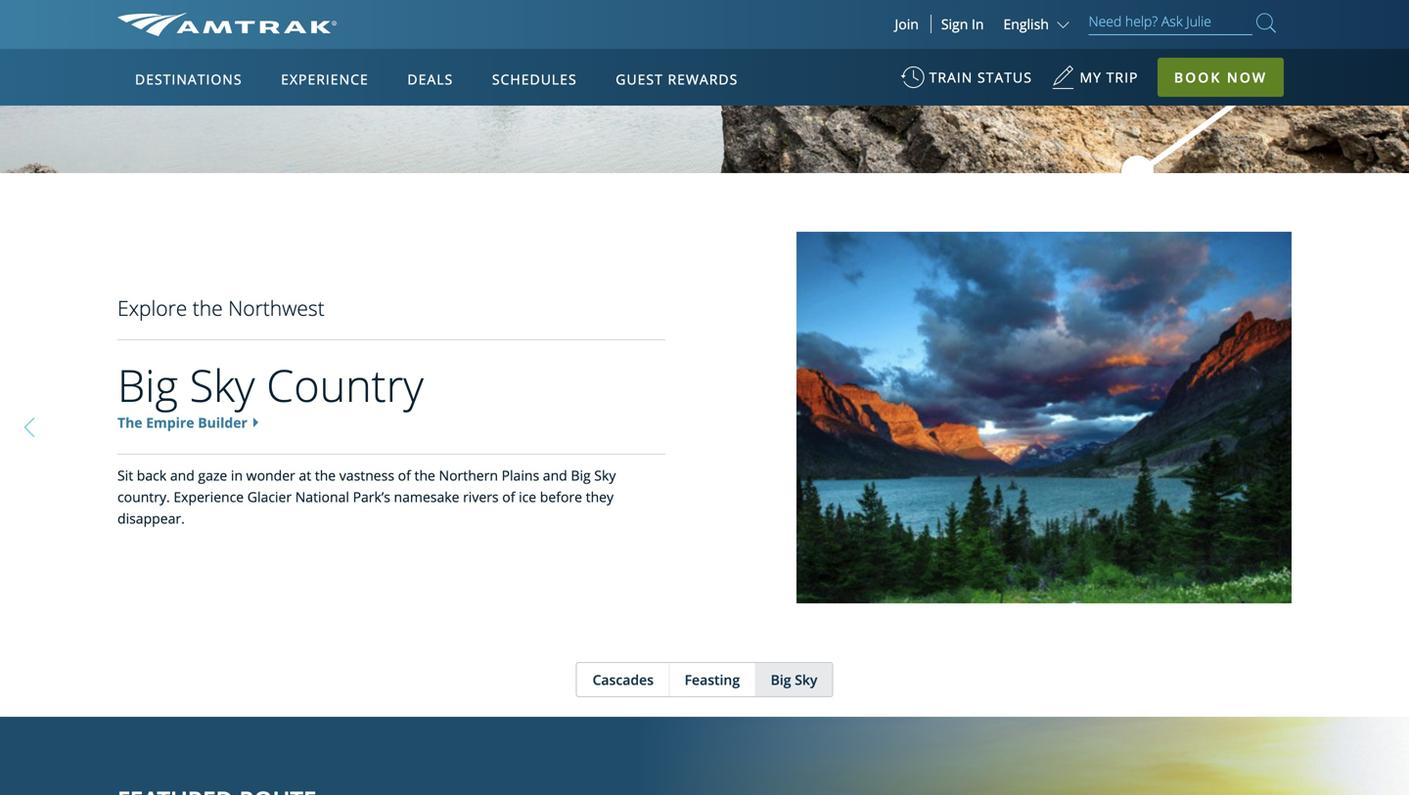 Task type: vqa. For each thing, say whether or not it's contained in the screenshot.
rightmost the
yes



Task type: locate. For each thing, give the bounding box(es) containing it.
0 vertical spatial sky
[[189, 355, 255, 415]]

at
[[299, 466, 311, 485]]

the right explore
[[193, 294, 223, 322]]

the
[[193, 294, 223, 322], [315, 466, 336, 485], [414, 466, 435, 485]]

sky inside sit back and gaze in wonder at the vastness of the northern plains and big sky country. experience glacier national park's namesake rivers of ice before they disappear.
[[594, 466, 616, 485]]

namesake
[[394, 488, 459, 506]]

search icon image
[[1257, 9, 1276, 36]]

0 horizontal spatial of
[[398, 466, 411, 485]]

train status
[[929, 68, 1032, 87]]

gaze
[[198, 466, 227, 485]]

1 vertical spatial experience
[[174, 488, 244, 506]]

sky
[[189, 355, 255, 415], [594, 466, 616, 485], [795, 671, 818, 690]]

big up they
[[571, 466, 591, 485]]

guest
[[616, 70, 663, 89]]

1 vertical spatial of
[[502, 488, 515, 506]]

of
[[398, 466, 411, 485], [502, 488, 515, 506]]

1 vertical spatial sky
[[594, 466, 616, 485]]

explore
[[117, 294, 187, 322]]

northern
[[439, 466, 498, 485]]

2 and from the left
[[543, 466, 567, 485]]

0 vertical spatial big
[[117, 355, 178, 415]]

sky for big sky country the empire builder
[[189, 355, 255, 415]]

sky up they
[[594, 466, 616, 485]]

2 horizontal spatial sky
[[795, 671, 818, 690]]

0 horizontal spatial big
[[117, 355, 178, 415]]

the right at
[[315, 466, 336, 485]]

1 horizontal spatial sky
[[594, 466, 616, 485]]

1 horizontal spatial big
[[571, 466, 591, 485]]

sky inside big sky button
[[795, 671, 818, 690]]

national
[[295, 488, 349, 506]]

guest rewards
[[616, 70, 738, 89]]

banner
[[0, 0, 1409, 452]]

experience button
[[273, 52, 377, 107]]

big inside button
[[771, 671, 791, 690]]

and up before
[[543, 466, 567, 485]]

2 horizontal spatial big
[[771, 671, 791, 690]]

2 vertical spatial big
[[771, 671, 791, 690]]

sky down 'explore the northwest'
[[189, 355, 255, 415]]

sky for big sky
[[795, 671, 818, 690]]

experience
[[281, 70, 369, 89], [174, 488, 244, 506]]

1 horizontal spatial experience
[[281, 70, 369, 89]]

0 vertical spatial experience
[[281, 70, 369, 89]]

the empire builder link
[[117, 413, 247, 432]]

application
[[190, 163, 660, 437]]

experience inside popup button
[[281, 70, 369, 89]]

and left gaze
[[170, 466, 195, 485]]

of left ice
[[502, 488, 515, 506]]

sky right the "feasting"
[[795, 671, 818, 690]]

country.
[[117, 488, 170, 506]]

of up namesake
[[398, 466, 411, 485]]

1 horizontal spatial of
[[502, 488, 515, 506]]

the up namesake
[[414, 466, 435, 485]]

glacier
[[247, 488, 292, 506]]

1 and from the left
[[170, 466, 195, 485]]

0 horizontal spatial and
[[170, 466, 195, 485]]

join
[[895, 15, 919, 33]]

in
[[231, 466, 243, 485]]

1 vertical spatial big
[[571, 466, 591, 485]]

deals button
[[400, 52, 461, 107]]

empire
[[146, 413, 194, 432]]

big inside big sky country the empire builder
[[117, 355, 178, 415]]

book now
[[1174, 68, 1267, 87]]

big right the "feasting"
[[771, 671, 791, 690]]

ice
[[519, 488, 536, 506]]

wonder
[[246, 466, 295, 485]]

coast starlight route image
[[0, 717, 1409, 796]]

0 horizontal spatial the
[[193, 294, 223, 322]]

english
[[1004, 15, 1049, 33]]

in
[[972, 15, 984, 33]]

before
[[540, 488, 582, 506]]

sky inside big sky country the empire builder
[[189, 355, 255, 415]]

cascades
[[593, 671, 654, 690]]

join button
[[883, 15, 932, 33]]

disappear.
[[117, 509, 185, 528]]

Please enter your search item search field
[[1089, 10, 1253, 35]]

big down explore
[[117, 355, 178, 415]]

and
[[170, 466, 195, 485], [543, 466, 567, 485]]

0 horizontal spatial sky
[[189, 355, 255, 415]]

0 horizontal spatial experience
[[174, 488, 244, 506]]

2 vertical spatial sky
[[795, 671, 818, 690]]

big for big sky
[[771, 671, 791, 690]]

big
[[117, 355, 178, 415], [571, 466, 591, 485], [771, 671, 791, 690]]

1 horizontal spatial and
[[543, 466, 567, 485]]



Task type: describe. For each thing, give the bounding box(es) containing it.
schedules
[[492, 70, 577, 89]]

sit back and gaze in wonder at the vastness of the northern plains and big sky country. experience glacier national park's namesake rivers of ice before they disappear.
[[117, 466, 616, 528]]

rewards
[[668, 70, 738, 89]]

my trip
[[1080, 68, 1139, 87]]

big sky
[[771, 671, 818, 690]]

2 horizontal spatial the
[[414, 466, 435, 485]]

park's
[[353, 488, 390, 506]]

book now button
[[1158, 58, 1284, 97]]

my trip button
[[1052, 59, 1139, 107]]

english button
[[1004, 15, 1074, 33]]

0 vertical spatial of
[[398, 466, 411, 485]]

back
[[137, 466, 167, 485]]

regions map image
[[190, 163, 660, 437]]

train status link
[[901, 59, 1032, 107]]

feasting
[[685, 671, 740, 690]]

builder
[[198, 413, 247, 432]]

banner containing join
[[0, 0, 1409, 452]]

schedules link
[[484, 49, 585, 106]]

sit
[[117, 466, 133, 485]]

cascades button
[[577, 664, 668, 697]]

guest rewards button
[[608, 52, 746, 107]]

sign in
[[941, 15, 984, 33]]

book
[[1174, 68, 1222, 87]]

vastness
[[339, 466, 394, 485]]

plains
[[502, 466, 539, 485]]

my
[[1080, 68, 1102, 87]]

train
[[929, 68, 973, 87]]

destinations
[[135, 70, 242, 89]]

application inside banner
[[190, 163, 660, 437]]

status
[[978, 68, 1032, 87]]

northwest
[[228, 294, 325, 322]]

sign in button
[[941, 15, 984, 33]]

feasting button
[[669, 664, 755, 697]]

trip
[[1107, 68, 1139, 87]]

destinations button
[[127, 52, 250, 107]]

big inside sit back and gaze in wonder at the vastness of the northern plains and big sky country. experience glacier national park's namesake rivers of ice before they disappear.
[[571, 466, 591, 485]]

sign
[[941, 15, 968, 33]]

country
[[266, 355, 424, 415]]

rivers
[[463, 488, 499, 506]]

big sky button
[[755, 664, 832, 697]]

explore the northwest
[[117, 294, 325, 322]]

the
[[117, 413, 142, 432]]

amtrak image
[[117, 13, 337, 36]]

big for big sky country the empire builder
[[117, 355, 178, 415]]

big sky country the empire builder
[[117, 355, 424, 432]]

deals
[[408, 70, 453, 89]]

they
[[586, 488, 614, 506]]

experience inside sit back and gaze in wonder at the vastness of the northern plains and big sky country. experience glacier national park's namesake rivers of ice before they disappear.
[[174, 488, 244, 506]]

now
[[1227, 68, 1267, 87]]

1 horizontal spatial the
[[315, 466, 336, 485]]



